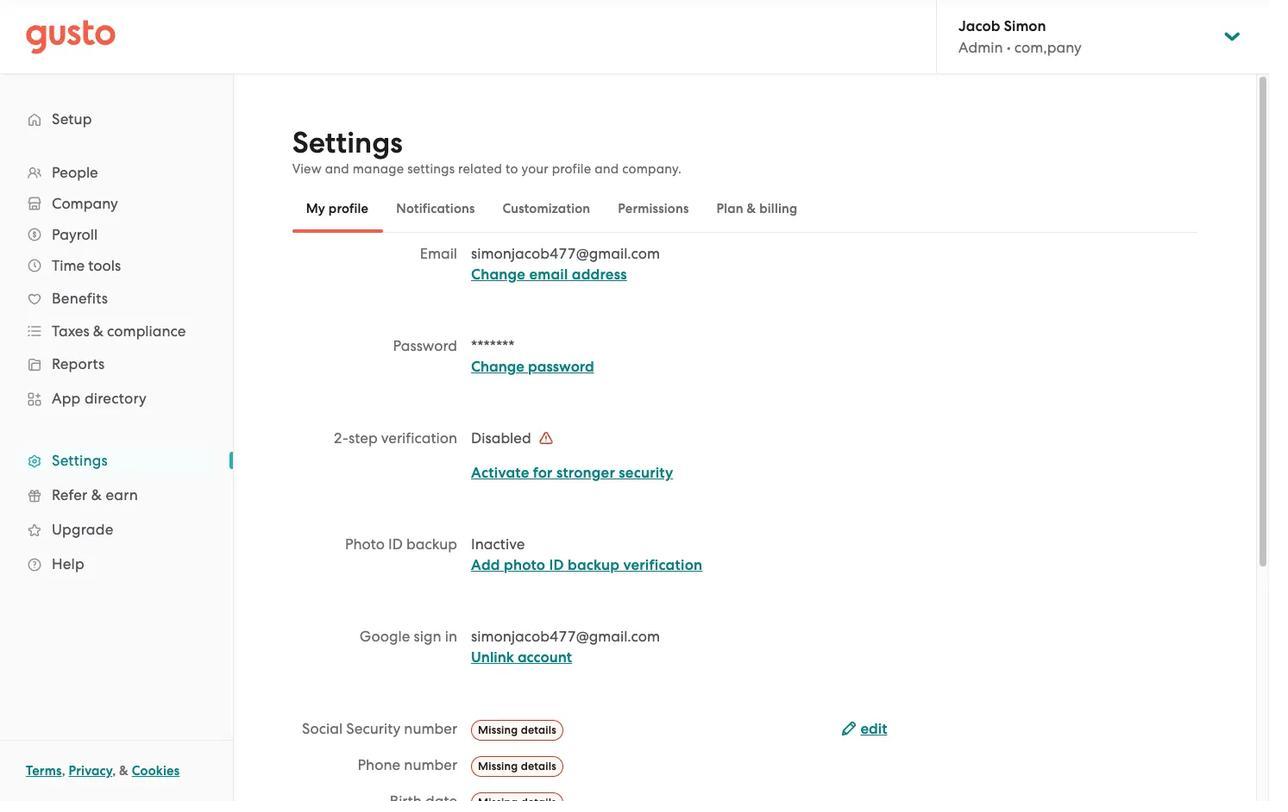 Task type: locate. For each thing, give the bounding box(es) containing it.
1 vertical spatial profile
[[329, 201, 369, 217]]

profile
[[552, 161, 591, 177], [329, 201, 369, 217]]

0 vertical spatial missing details
[[478, 724, 556, 737]]

cookies
[[132, 764, 180, 779]]

reports
[[52, 355, 105, 373]]

earn
[[106, 487, 138, 504]]

backup right photo
[[568, 556, 620, 575]]

1 horizontal spatial verification
[[623, 556, 703, 575]]

2 missing details from the top
[[478, 760, 556, 773]]

******* change password
[[471, 337, 594, 376]]

phone number
[[358, 757, 457, 774]]

missing for phone number
[[478, 760, 518, 773]]

*******
[[471, 337, 515, 355]]

inactive add photo id backup verification
[[471, 536, 703, 575]]

missing details
[[478, 724, 556, 737], [478, 760, 556, 773]]

1 horizontal spatial profile
[[552, 161, 591, 177]]

1 vertical spatial missing details
[[478, 760, 556, 773]]

1 vertical spatial details
[[521, 760, 556, 773]]

change left email
[[471, 266, 526, 284]]

password
[[393, 337, 457, 355]]

0 vertical spatial backup
[[406, 536, 457, 553]]

terms link
[[26, 764, 62, 779]]

customization button
[[489, 188, 604, 229]]

missing
[[478, 724, 518, 737], [478, 760, 518, 773]]

settings
[[292, 125, 403, 160], [52, 452, 108, 469]]

change inside the ******* change password
[[471, 358, 525, 376]]

, left cookies button at the left bottom of page
[[112, 764, 116, 779]]

&
[[747, 201, 756, 217], [93, 323, 103, 340], [91, 487, 102, 504], [119, 764, 129, 779]]

change for email
[[471, 266, 526, 284]]

1 vertical spatial simonjacob477@gmail.com
[[471, 628, 660, 645]]

0 horizontal spatial backup
[[406, 536, 457, 553]]

id
[[388, 536, 403, 553], [549, 556, 564, 575]]

0 vertical spatial missing
[[478, 724, 518, 737]]

benefits link
[[17, 283, 216, 314]]

change inside simonjacob477@gmail.com change email address
[[471, 266, 526, 284]]

1 number from the top
[[404, 720, 457, 738]]

1 horizontal spatial backup
[[568, 556, 620, 575]]

id inside the inactive add photo id backup verification
[[549, 556, 564, 575]]

taxes & compliance button
[[17, 316, 216, 347]]

backup left inactive
[[406, 536, 457, 553]]

1 horizontal spatial settings
[[292, 125, 403, 160]]

payroll
[[52, 226, 98, 243]]

sign
[[414, 628, 441, 645]]

settings for settings view and manage settings related to your profile and company.
[[292, 125, 403, 160]]

1 vertical spatial change
[[471, 358, 525, 376]]

edit button
[[842, 720, 887, 740]]

0 horizontal spatial and
[[325, 161, 349, 177]]

1 vertical spatial number
[[404, 757, 457, 774]]

list containing people
[[0, 157, 233, 582]]

1 horizontal spatial id
[[549, 556, 564, 575]]

simonjacob477@gmail.com up email
[[471, 245, 660, 262]]

and
[[325, 161, 349, 177], [595, 161, 619, 177]]

, left privacy
[[62, 764, 65, 779]]

id right the photo
[[388, 536, 403, 553]]

social security number
[[302, 720, 457, 738]]

settings up manage
[[292, 125, 403, 160]]

& for earn
[[91, 487, 102, 504]]

taxes
[[52, 323, 89, 340]]

edit
[[861, 720, 887, 739]]

settings up refer
[[52, 452, 108, 469]]

help link
[[17, 549, 216, 580]]

number
[[404, 720, 457, 738], [404, 757, 457, 774]]

1 vertical spatial backup
[[568, 556, 620, 575]]

activate
[[471, 464, 529, 482]]

2 change from the top
[[471, 358, 525, 376]]

profile right my
[[329, 201, 369, 217]]

& right the plan at right top
[[747, 201, 756, 217]]

my profile button
[[292, 188, 382, 229]]

2 missing from the top
[[478, 760, 518, 773]]

unlink account button
[[471, 648, 572, 669]]

settings tabs tab list
[[292, 185, 1198, 233]]

backup inside the inactive add photo id backup verification
[[568, 556, 620, 575]]

0 vertical spatial settings
[[292, 125, 403, 160]]

settings inside 'settings' link
[[52, 452, 108, 469]]

0 horizontal spatial ,
[[62, 764, 65, 779]]

1 horizontal spatial ,
[[112, 764, 116, 779]]

0 vertical spatial change
[[471, 266, 526, 284]]

and left the 'company.'
[[595, 161, 619, 177]]

directory
[[84, 390, 147, 407]]

0 vertical spatial details
[[521, 724, 556, 737]]

compliance
[[107, 323, 186, 340]]

for
[[533, 464, 553, 482]]

1 change from the top
[[471, 266, 526, 284]]

0 vertical spatial profile
[[552, 161, 591, 177]]

2 details from the top
[[521, 760, 556, 773]]

1 horizontal spatial and
[[595, 161, 619, 177]]

inactive
[[471, 536, 525, 553]]

profile right your
[[552, 161, 591, 177]]

in
[[445, 628, 457, 645]]

1 vertical spatial id
[[549, 556, 564, 575]]

2-step verification
[[334, 430, 457, 447]]

& left the earn
[[91, 487, 102, 504]]

security
[[346, 720, 400, 738]]

1 missing details from the top
[[478, 724, 556, 737]]

simonjacob477@gmail.com unlink account
[[471, 628, 660, 667]]

id right photo
[[549, 556, 564, 575]]

1 , from the left
[[62, 764, 65, 779]]

& right taxes
[[93, 323, 103, 340]]

billing
[[759, 201, 798, 217]]

my
[[306, 201, 325, 217]]

activate for stronger security link
[[471, 464, 673, 482]]

1 vertical spatial settings
[[52, 452, 108, 469]]

home image
[[26, 19, 116, 54]]

1 vertical spatial missing
[[478, 760, 518, 773]]

& inside dropdown button
[[93, 323, 103, 340]]

1 simonjacob477@gmail.com from the top
[[471, 245, 660, 262]]

and right view
[[325, 161, 349, 177]]

list
[[0, 157, 233, 582]]

0 horizontal spatial profile
[[329, 201, 369, 217]]

1 details from the top
[[521, 724, 556, 737]]

0 horizontal spatial verification
[[381, 430, 457, 447]]

0 horizontal spatial id
[[388, 536, 403, 553]]

plan & billing
[[716, 201, 798, 217]]

simonjacob477@gmail.com for account
[[471, 628, 660, 645]]

social
[[302, 720, 343, 738]]

0 horizontal spatial settings
[[52, 452, 108, 469]]

change down '*******'
[[471, 358, 525, 376]]

settings inside settings view and manage settings related to your profile and company.
[[292, 125, 403, 160]]

photo
[[345, 536, 385, 553]]

refer & earn
[[52, 487, 138, 504]]

1 vertical spatial verification
[[623, 556, 703, 575]]

0 vertical spatial simonjacob477@gmail.com
[[471, 245, 660, 262]]

view
[[292, 161, 322, 177]]

missing details for phone number
[[478, 760, 556, 773]]

2 simonjacob477@gmail.com from the top
[[471, 628, 660, 645]]

simonjacob477@gmail.com
[[471, 245, 660, 262], [471, 628, 660, 645]]

simonjacob477@gmail.com up account
[[471, 628, 660, 645]]

number up "phone number"
[[404, 720, 457, 738]]

0 vertical spatial number
[[404, 720, 457, 738]]

& left the cookies
[[119, 764, 129, 779]]

setup
[[52, 110, 92, 128]]

permissions
[[618, 201, 689, 217]]

your
[[522, 161, 549, 177]]

1 missing from the top
[[478, 724, 518, 737]]

verification
[[381, 430, 457, 447], [623, 556, 703, 575]]

,
[[62, 764, 65, 779], [112, 764, 116, 779]]

2 and from the left
[[595, 161, 619, 177]]

company
[[52, 195, 118, 212]]

simonjacob477@gmail.com change email address
[[471, 245, 660, 284]]

change
[[471, 266, 526, 284], [471, 358, 525, 376]]

number right phone
[[404, 757, 457, 774]]

& inside button
[[747, 201, 756, 217]]

privacy
[[69, 764, 112, 779]]

cookies button
[[132, 761, 180, 782]]



Task type: describe. For each thing, give the bounding box(es) containing it.
benefits
[[52, 290, 108, 307]]

settings
[[407, 161, 455, 177]]

settings view and manage settings related to your profile and company.
[[292, 125, 682, 177]]

email
[[529, 266, 568, 284]]

stronger
[[556, 464, 615, 482]]

time
[[52, 257, 85, 274]]

1 and from the left
[[325, 161, 349, 177]]

related
[[458, 161, 502, 177]]

reports link
[[17, 349, 216, 380]]

change for password
[[471, 358, 525, 376]]

security
[[619, 464, 673, 482]]

settings for settings
[[52, 452, 108, 469]]

& for billing
[[747, 201, 756, 217]]

password
[[528, 358, 594, 376]]

disabled
[[471, 430, 535, 447]]

activate for stronger security
[[471, 464, 673, 482]]

people button
[[17, 157, 216, 188]]

0 vertical spatial id
[[388, 536, 403, 553]]

email
[[420, 245, 457, 262]]

photo
[[504, 556, 545, 575]]

google
[[360, 628, 410, 645]]

add
[[471, 556, 500, 575]]

company.
[[622, 161, 682, 177]]

app
[[52, 390, 81, 407]]

change email address button
[[471, 265, 627, 286]]

2 , from the left
[[112, 764, 116, 779]]

details for phone number
[[521, 760, 556, 773]]

0 vertical spatial verification
[[381, 430, 457, 447]]

my profile
[[306, 201, 369, 217]]

settings link
[[17, 445, 216, 476]]

taxes & compliance
[[52, 323, 186, 340]]

address
[[572, 266, 627, 284]]

& for compliance
[[93, 323, 103, 340]]

payroll button
[[17, 219, 216, 250]]

account
[[518, 649, 572, 667]]

photo id backup
[[345, 536, 457, 553]]

•
[[1007, 39, 1011, 56]]

app directory link
[[17, 383, 216, 414]]

refer
[[52, 487, 87, 504]]

simonjacob477@gmail.com for email
[[471, 245, 660, 262]]

details for social security number
[[521, 724, 556, 737]]

step
[[349, 430, 378, 447]]

time tools
[[52, 257, 121, 274]]

terms , privacy , & cookies
[[26, 764, 180, 779]]

module__icon___go7vc image
[[539, 431, 553, 445]]

com,pany
[[1014, 39, 1082, 56]]

change password button
[[471, 357, 594, 378]]

company button
[[17, 188, 216, 219]]

verification inside the inactive add photo id backup verification
[[623, 556, 703, 575]]

privacy link
[[69, 764, 112, 779]]

unlink
[[471, 649, 514, 667]]

customization
[[503, 201, 590, 217]]

permissions button
[[604, 188, 703, 229]]

notifications
[[396, 201, 475, 217]]

upgrade
[[52, 521, 113, 538]]

notifications button
[[382, 188, 489, 229]]

to
[[506, 161, 518, 177]]

gusto navigation element
[[0, 74, 233, 609]]

people
[[52, 164, 98, 181]]

setup link
[[17, 104, 216, 135]]

help
[[52, 556, 84, 573]]

2 number from the top
[[404, 757, 457, 774]]

time tools button
[[17, 250, 216, 281]]

phone
[[358, 757, 400, 774]]

jacob simon admin • com,pany
[[959, 17, 1082, 56]]

google sign in
[[360, 628, 457, 645]]

refer & earn link
[[17, 480, 216, 511]]

terms
[[26, 764, 62, 779]]

tools
[[88, 257, 121, 274]]

2-
[[334, 430, 349, 447]]

missing details for social security number
[[478, 724, 556, 737]]

simon
[[1004, 17, 1046, 35]]

add photo id backup verification button
[[471, 556, 703, 576]]

missing for social security number
[[478, 724, 518, 737]]

profile inside button
[[329, 201, 369, 217]]

admin
[[959, 39, 1003, 56]]

plan
[[716, 201, 744, 217]]

manage
[[353, 161, 404, 177]]

app directory
[[52, 390, 147, 407]]

profile inside settings view and manage settings related to your profile and company.
[[552, 161, 591, 177]]



Task type: vqa. For each thing, say whether or not it's contained in the screenshot.
Cookies
yes



